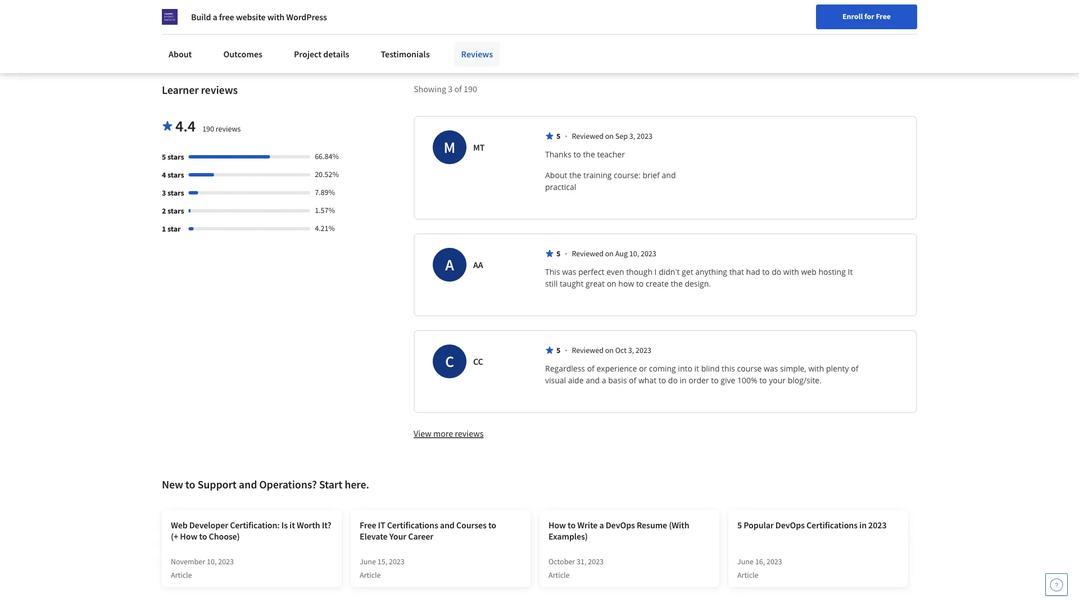 Task type: locate. For each thing, give the bounding box(es) containing it.
thanks
[[546, 149, 572, 160]]

june for 5 popular devops certifications in 2023
[[738, 557, 754, 567]]

1 vertical spatial do
[[669, 375, 678, 386]]

0 vertical spatial do
[[772, 267, 782, 278]]

1 vertical spatial 3
[[162, 188, 166, 198]]

reviewed up thanks to the teacher
[[572, 131, 604, 141]]

4.21%
[[315, 224, 335, 234]]

view more reviews link
[[414, 428, 484, 440]]

the down didn't
[[671, 279, 683, 289]]

anything
[[696, 267, 728, 278]]

devops right "popular"
[[776, 520, 805, 531]]

how
[[549, 520, 566, 531], [180, 531, 198, 543]]

0 vertical spatial free
[[877, 11, 891, 21]]

free
[[877, 11, 891, 21], [360, 520, 377, 531]]

1 vertical spatial free
[[360, 520, 377, 531]]

2
[[162, 206, 166, 216]]

reviewed up the regardless
[[572, 346, 604, 356]]

article
[[171, 570, 192, 580], [360, 570, 381, 580], [549, 570, 570, 580], [738, 570, 759, 580]]

2 june from the left
[[738, 557, 754, 567]]

on
[[606, 131, 614, 141], [606, 249, 614, 259], [607, 279, 617, 289], [606, 346, 614, 356]]

free inside free it certifications and courses to elevate your career
[[360, 520, 377, 531]]

0 horizontal spatial 10,
[[207, 557, 217, 567]]

2 stars from the top
[[168, 170, 184, 180]]

article for your
[[360, 570, 381, 580]]

0 vertical spatial the
[[584, 149, 596, 160]]

190 down reviews
[[464, 83, 477, 95]]

to down though
[[637, 279, 644, 289]]

coming
[[650, 364, 676, 374]]

0 horizontal spatial certifications
[[387, 520, 439, 531]]

5 up thanks
[[557, 131, 561, 141]]

1.57%
[[315, 206, 335, 216]]

free inside enroll for free button
[[877, 11, 891, 21]]

1 horizontal spatial june
[[738, 557, 754, 567]]

0 vertical spatial it
[[695, 364, 700, 374]]

with up blog/site. on the bottom of page
[[809, 364, 825, 374]]

in
[[680, 375, 687, 386], [860, 520, 867, 531]]

to right had
[[763, 267, 770, 278]]

190 reviews
[[203, 124, 241, 134]]

how right (+ at the left bottom of the page
[[180, 531, 198, 543]]

with left the web
[[784, 267, 800, 278]]

article for examples)
[[549, 570, 570, 580]]

was up taught
[[563, 267, 577, 278]]

0 vertical spatial in
[[680, 375, 687, 386]]

to left your
[[760, 375, 768, 386]]

1 vertical spatial reviewed
[[572, 249, 604, 259]]

here.
[[345, 478, 370, 492]]

show notifications image
[[928, 14, 942, 28]]

5 up this
[[557, 249, 561, 259]]

0 vertical spatial with
[[268, 11, 285, 22]]

article inside november 10, 2023 article
[[171, 570, 192, 580]]

4 stars
[[162, 170, 184, 180]]

was
[[563, 267, 577, 278], [764, 364, 779, 374]]

5 up 4
[[162, 152, 166, 162]]

1 horizontal spatial was
[[764, 364, 779, 374]]

didn't
[[659, 267, 680, 278]]

stars up 2 stars at the top
[[168, 188, 184, 198]]

blind
[[702, 364, 720, 374]]

0 horizontal spatial june
[[360, 557, 376, 567]]

1 article from the left
[[171, 570, 192, 580]]

article for (+
[[171, 570, 192, 580]]

certifications inside free it certifications and courses to elevate your career
[[387, 520, 439, 531]]

3 stars
[[162, 188, 184, 198]]

with right website
[[268, 11, 285, 22]]

of left what
[[629, 375, 637, 386]]

showing
[[414, 83, 447, 95]]

article inside the june 15, 2023 article
[[360, 570, 381, 580]]

2 horizontal spatial the
[[671, 279, 683, 289]]

was up your
[[764, 364, 779, 374]]

1 vertical spatial 10,
[[207, 557, 217, 567]]

course
[[738, 364, 762, 374]]

article down 16, in the bottom of the page
[[738, 570, 759, 580]]

view
[[414, 429, 432, 440]]

basis
[[609, 375, 627, 386]]

a left free
[[213, 11, 218, 22]]

1 vertical spatial reviews
[[216, 124, 241, 134]]

1 horizontal spatial how
[[549, 520, 566, 531]]

that
[[730, 267, 745, 278]]

2 vertical spatial with
[[809, 364, 825, 374]]

10, right aug
[[630, 249, 640, 259]]

2023 inside june 16, 2023 article
[[767, 557, 783, 567]]

free left it
[[360, 520, 377, 531]]

10, right november
[[207, 557, 217, 567]]

courses
[[457, 520, 487, 531]]

do inside regardless of experience or coming into it blind this course was simple, with plenty of visual aide and a basis of what to do in order to give 100% to your blog/site.
[[669, 375, 678, 386]]

and right aide
[[586, 375, 600, 386]]

0 horizontal spatial free
[[360, 520, 377, 531]]

20.52%
[[315, 170, 339, 180]]

worth
[[297, 520, 320, 531]]

0 horizontal spatial how
[[180, 531, 198, 543]]

stars for 5 stars
[[168, 152, 184, 162]]

1 horizontal spatial about
[[546, 170, 568, 181]]

1 vertical spatial the
[[570, 170, 582, 181]]

view more reviews
[[414, 429, 484, 440]]

1 reviewed from the top
[[572, 131, 604, 141]]

1 horizontal spatial in
[[860, 520, 867, 531]]

5 for m
[[557, 131, 561, 141]]

0 horizontal spatial 3
[[162, 188, 166, 198]]

mt
[[474, 142, 485, 153]]

2 vertical spatial reviewed
[[572, 346, 604, 356]]

1 stars from the top
[[168, 152, 184, 162]]

new
[[162, 478, 183, 492]]

10,
[[630, 249, 640, 259], [207, 557, 217, 567]]

10, inside november 10, 2023 article
[[207, 557, 217, 567]]

give
[[721, 375, 736, 386]]

2 vertical spatial the
[[671, 279, 683, 289]]

stars up 4 stars
[[168, 152, 184, 162]]

3, right sep
[[630, 131, 636, 141]]

2 reviewed from the top
[[572, 249, 604, 259]]

devops left resume
[[606, 520, 635, 531]]

article down october
[[549, 570, 570, 580]]

0 vertical spatial 3
[[448, 83, 453, 95]]

1 horizontal spatial 10,
[[630, 249, 640, 259]]

0 horizontal spatial do
[[669, 375, 678, 386]]

it right is
[[290, 520, 295, 531]]

of right showing
[[455, 83, 462, 95]]

to left write
[[568, 520, 576, 531]]

(with
[[669, 520, 690, 531]]

stars right 4
[[168, 170, 184, 180]]

2023
[[637, 131, 653, 141], [641, 249, 657, 259], [636, 346, 652, 356], [869, 520, 887, 531], [218, 557, 234, 567], [389, 557, 405, 567], [588, 557, 604, 567], [767, 557, 783, 567]]

and inside free it certifications and courses to elevate your career
[[440, 520, 455, 531]]

how left write
[[549, 520, 566, 531]]

stars right 2
[[168, 206, 184, 216]]

0 horizontal spatial was
[[563, 267, 577, 278]]

2 article from the left
[[360, 570, 381, 580]]

do down coming
[[669, 375, 678, 386]]

1 vertical spatial 3,
[[629, 346, 635, 356]]

aug
[[616, 249, 628, 259]]

on down even
[[607, 279, 617, 289]]

june inside the june 15, 2023 article
[[360, 557, 376, 567]]

it right into
[[695, 364, 700, 374]]

the left "teacher"
[[584, 149, 596, 160]]

coursera project network image
[[162, 9, 178, 25]]

reviews right the more
[[455, 429, 484, 440]]

choose)
[[209, 531, 240, 543]]

3 reviewed from the top
[[572, 346, 604, 356]]

0 vertical spatial reviews
[[201, 83, 238, 97]]

support
[[198, 478, 237, 492]]

2 devops from the left
[[776, 520, 805, 531]]

about up practical
[[546, 170, 568, 181]]

get
[[682, 267, 694, 278]]

0 horizontal spatial about
[[169, 48, 192, 60]]

free it certifications and courses to elevate your career
[[360, 520, 497, 543]]

article down 15,
[[360, 570, 381, 580]]

learner
[[162, 83, 199, 97]]

june inside june 16, 2023 article
[[738, 557, 754, 567]]

june left 15,
[[360, 557, 376, 567]]

simple,
[[781, 364, 807, 374]]

devops inside how to write a devops resume (with examples)
[[606, 520, 635, 531]]

wordpress
[[286, 11, 327, 22]]

the inside this was perfect even though i didn't get anything that had to do with web hosting it still taught great on how to create the design.
[[671, 279, 683, 289]]

5 up the regardless
[[557, 346, 561, 356]]

about for about
[[169, 48, 192, 60]]

0 horizontal spatial the
[[570, 170, 582, 181]]

4 article from the left
[[738, 570, 759, 580]]

1 horizontal spatial certifications
[[807, 520, 858, 531]]

and right brief
[[662, 170, 676, 181]]

1 vertical spatial it
[[290, 520, 295, 531]]

to right the 'courses'
[[489, 520, 497, 531]]

3 down 4
[[162, 188, 166, 198]]

1 horizontal spatial it
[[695, 364, 700, 374]]

it inside regardless of experience or coming into it blind this course was simple, with plenty of visual aide and a basis of what to do in order to give 100% to your blog/site.
[[695, 364, 700, 374]]

2023 inside the june 15, 2023 article
[[389, 557, 405, 567]]

1 horizontal spatial 190
[[464, 83, 477, 95]]

article inside october 31, 2023 article
[[549, 570, 570, 580]]

1 horizontal spatial do
[[772, 267, 782, 278]]

None search field
[[160, 7, 430, 30]]

about inside the about the training course: brief and practical
[[546, 170, 568, 181]]

how
[[619, 279, 635, 289]]

reviews right 4.4 at the left
[[216, 124, 241, 134]]

and left the 'courses'
[[440, 520, 455, 531]]

0 vertical spatial about
[[169, 48, 192, 60]]

testimonials link
[[374, 42, 437, 66]]

3, right the oct
[[629, 346, 635, 356]]

web
[[802, 267, 817, 278]]

free right for at the right of the page
[[877, 11, 891, 21]]

what
[[639, 375, 657, 386]]

the
[[584, 149, 596, 160], [570, 170, 582, 181], [671, 279, 683, 289]]

do
[[772, 267, 782, 278], [669, 375, 678, 386]]

with inside regardless of experience or coming into it blind this course was simple, with plenty of visual aide and a basis of what to do in order to give 100% to your blog/site.
[[809, 364, 825, 374]]

help center image
[[1051, 578, 1064, 592]]

blog/site.
[[788, 375, 822, 386]]

0 horizontal spatial devops
[[606, 520, 635, 531]]

article down november
[[171, 570, 192, 580]]

to left choose)
[[199, 531, 207, 543]]

0 vertical spatial 3,
[[630, 131, 636, 141]]

1 june from the left
[[360, 557, 376, 567]]

on for m
[[606, 131, 614, 141]]

details
[[324, 48, 350, 60]]

how inside how to write a devops resume (with examples)
[[549, 520, 566, 531]]

on for c
[[606, 346, 614, 356]]

stars for 3 stars
[[168, 188, 184, 198]]

5 popular devops certifications in 2023
[[738, 520, 887, 531]]

this
[[722, 364, 736, 374]]

0 horizontal spatial in
[[680, 375, 687, 386]]

2 horizontal spatial with
[[809, 364, 825, 374]]

taught
[[560, 279, 584, 289]]

1 vertical spatial 190
[[203, 124, 214, 134]]

1 devops from the left
[[606, 520, 635, 531]]

to inside free it certifications and courses to elevate your career
[[489, 520, 497, 531]]

0 vertical spatial 190
[[464, 83, 477, 95]]

about inside 'link'
[[169, 48, 192, 60]]

reviews up 190 reviews
[[201, 83, 238, 97]]

the up practical
[[570, 170, 582, 181]]

perfect
[[579, 267, 605, 278]]

about the training course: brief and practical
[[546, 170, 678, 193]]

1 vertical spatial a
[[602, 375, 607, 386]]

certifications
[[387, 520, 439, 531], [807, 520, 858, 531]]

a right write
[[600, 520, 604, 531]]

3 article from the left
[[549, 570, 570, 580]]

5
[[557, 131, 561, 141], [162, 152, 166, 162], [557, 249, 561, 259], [557, 346, 561, 356], [738, 520, 743, 531]]

1 certifications from the left
[[387, 520, 439, 531]]

3 stars from the top
[[168, 188, 184, 198]]

to down coming
[[659, 375, 667, 386]]

0 vertical spatial 10,
[[630, 249, 640, 259]]

1 horizontal spatial devops
[[776, 520, 805, 531]]

1 vertical spatial about
[[546, 170, 568, 181]]

design.
[[685, 279, 712, 289]]

reviewed
[[572, 131, 604, 141], [572, 249, 604, 259], [572, 346, 604, 356]]

0 vertical spatial reviewed
[[572, 131, 604, 141]]

do inside this was perfect even though i didn't get anything that had to do with web hosting it still taught great on how to create the design.
[[772, 267, 782, 278]]

1 vertical spatial was
[[764, 364, 779, 374]]

0 horizontal spatial it
[[290, 520, 295, 531]]

on left the oct
[[606, 346, 614, 356]]

june
[[360, 557, 376, 567], [738, 557, 754, 567]]

1 vertical spatial with
[[784, 267, 800, 278]]

a left basis
[[602, 375, 607, 386]]

1 horizontal spatial with
[[784, 267, 800, 278]]

aide
[[569, 375, 584, 386]]

june left 16, in the bottom of the page
[[738, 557, 754, 567]]

shopping cart: 1 item image
[[817, 8, 838, 26]]

on left sep
[[606, 131, 614, 141]]

0 horizontal spatial 190
[[203, 124, 214, 134]]

reviews
[[201, 83, 238, 97], [216, 124, 241, 134], [455, 429, 484, 440]]

with inside this was perfect even though i didn't get anything that had to do with web hosting it still taught great on how to create the design.
[[784, 267, 800, 278]]

on left aug
[[606, 249, 614, 259]]

project details
[[294, 48, 350, 60]]

october
[[549, 557, 576, 567]]

november
[[171, 557, 205, 567]]

0 vertical spatial was
[[563, 267, 577, 278]]

1 horizontal spatial free
[[877, 11, 891, 21]]

had
[[747, 267, 761, 278]]

1 horizontal spatial 3
[[448, 83, 453, 95]]

about
[[169, 48, 192, 60], [546, 170, 568, 181]]

reviewed up perfect
[[572, 249, 604, 259]]

190 right 4.4 at the left
[[203, 124, 214, 134]]

stars for 2 stars
[[168, 206, 184, 216]]

3 right showing
[[448, 83, 453, 95]]

do right had
[[772, 267, 782, 278]]

4 stars from the top
[[168, 206, 184, 216]]

2 vertical spatial a
[[600, 520, 604, 531]]

about up the "learner"
[[169, 48, 192, 60]]

1 star
[[162, 224, 181, 234]]

0 vertical spatial a
[[213, 11, 218, 22]]

of right the regardless
[[588, 364, 595, 374]]



Task type: vqa. For each thing, say whether or not it's contained in the screenshot.
left was
yes



Task type: describe. For each thing, give the bounding box(es) containing it.
reviews link
[[455, 42, 500, 66]]

teacher
[[598, 149, 625, 160]]

june 15, 2023 article
[[360, 557, 405, 580]]

2023 inside october 31, 2023 article
[[588, 557, 604, 567]]

enroll for free
[[843, 11, 891, 21]]

june 16, 2023 article
[[738, 557, 783, 580]]

is
[[282, 520, 288, 531]]

was inside regardless of experience or coming into it blind this course was simple, with plenty of visual aide and a basis of what to do in order to give 100% to your blog/site.
[[764, 364, 779, 374]]

to right the new
[[186, 478, 195, 492]]

experience
[[597, 364, 637, 374]]

3, for c
[[629, 346, 635, 356]]

certification:
[[230, 520, 280, 531]]

5 for a
[[557, 249, 561, 259]]

thanks to the teacher
[[546, 149, 625, 160]]

brief
[[643, 170, 660, 181]]

article inside june 16, 2023 article
[[738, 570, 759, 580]]

16,
[[756, 557, 766, 567]]

plenty
[[827, 364, 850, 374]]

1 vertical spatial in
[[860, 520, 867, 531]]

web developer certification: is it worth it? (+ how to choose)
[[171, 520, 332, 543]]

of right plenty on the bottom right of the page
[[852, 364, 859, 374]]

how inside web developer certification: is it worth it? (+ how to choose)
[[180, 531, 198, 543]]

write
[[578, 520, 598, 531]]

4.4
[[175, 116, 196, 136]]

popular
[[744, 520, 774, 531]]

operations?
[[259, 478, 317, 492]]

stars for 4 stars
[[168, 170, 184, 180]]

course:
[[614, 170, 641, 181]]

aa
[[474, 260, 483, 271]]

project details link
[[287, 42, 356, 66]]

on for a
[[606, 249, 614, 259]]

c
[[445, 352, 454, 372]]

still
[[546, 279, 558, 289]]

it
[[378, 520, 386, 531]]

build a free website with wordpress
[[191, 11, 327, 22]]

great
[[586, 279, 605, 289]]

31,
[[577, 557, 587, 567]]

more
[[434, 429, 453, 440]]

2 stars
[[162, 206, 184, 216]]

a
[[446, 255, 454, 275]]

for
[[865, 11, 875, 21]]

this was perfect even though i didn't get anything that had to do with web hosting it still taught great on how to create the design.
[[546, 267, 855, 289]]

a inside regardless of experience or coming into it blind this course was simple, with plenty of visual aide and a basis of what to do in order to give 100% to your blog/site.
[[602, 375, 607, 386]]

was inside this was perfect even though i didn't get anything that had to do with web hosting it still taught great on how to create the design.
[[563, 267, 577, 278]]

reviews for 190 reviews
[[216, 124, 241, 134]]

and right the 'support'
[[239, 478, 257, 492]]

even
[[607, 267, 625, 278]]

sep
[[616, 131, 628, 141]]

it inside web developer certification: is it worth it? (+ how to choose)
[[290, 520, 295, 531]]

reviewed on aug 10, 2023
[[572, 249, 657, 259]]

training
[[584, 170, 612, 181]]

english button
[[844, 0, 912, 37]]

to inside web developer certification: is it worth it? (+ how to choose)
[[199, 531, 207, 543]]

testimonials
[[381, 48, 430, 60]]

reviewed for a
[[572, 249, 604, 259]]

reviewed for c
[[572, 346, 604, 356]]

100%
[[738, 375, 758, 386]]

5 left "popular"
[[738, 520, 743, 531]]

in inside regardless of experience or coming into it blind this course was simple, with plenty of visual aide and a basis of what to do in order to give 100% to your blog/site.
[[680, 375, 687, 386]]

2 certifications from the left
[[807, 520, 858, 531]]

1 horizontal spatial the
[[584, 149, 596, 160]]

how to write a devops resume (with examples)
[[549, 520, 690, 543]]

november 10, 2023 article
[[171, 557, 234, 580]]

(+
[[171, 531, 178, 543]]

june for free it certifications and courses to elevate your career
[[360, 557, 376, 567]]

reviewed on oct 3, 2023
[[572, 346, 652, 356]]

order
[[689, 375, 710, 386]]

showing 3 of 190
[[414, 83, 477, 95]]

0 horizontal spatial with
[[268, 11, 285, 22]]

on inside this was perfect even though i didn't get anything that had to do with web hosting it still taught great on how to create the design.
[[607, 279, 617, 289]]

2 vertical spatial reviews
[[455, 429, 484, 440]]

october 31, 2023 article
[[549, 557, 604, 580]]

career
[[409, 531, 434, 543]]

2023 inside november 10, 2023 article
[[218, 557, 234, 567]]

free
[[219, 11, 234, 22]]

your
[[770, 375, 786, 386]]

it
[[848, 267, 853, 278]]

create
[[646, 279, 669, 289]]

about for about the training course: brief and practical
[[546, 170, 568, 181]]

the inside the about the training course: brief and practical
[[570, 170, 582, 181]]

5 for c
[[557, 346, 561, 356]]

examples)
[[549, 531, 588, 543]]

outcomes
[[224, 48, 263, 60]]

to down blind
[[712, 375, 719, 386]]

start
[[319, 478, 343, 492]]

visual
[[546, 375, 566, 386]]

3, for m
[[630, 131, 636, 141]]

regardless
[[546, 364, 586, 374]]

new to support and operations? start here.
[[162, 478, 370, 492]]

m
[[444, 138, 456, 157]]

to right thanks
[[574, 149, 581, 160]]

or
[[639, 364, 647, 374]]

and inside regardless of experience or coming into it blind this course was simple, with plenty of visual aide and a basis of what to do in order to give 100% to your blog/site.
[[586, 375, 600, 386]]

and inside the about the training course: brief and practical
[[662, 170, 676, 181]]

star
[[168, 224, 181, 234]]

to inside how to write a devops resume (with examples)
[[568, 520, 576, 531]]

it?
[[322, 520, 332, 531]]

a inside how to write a devops resume (with examples)
[[600, 520, 604, 531]]

15,
[[378, 557, 388, 567]]

though
[[627, 267, 653, 278]]

cc
[[474, 356, 484, 368]]

elevate
[[360, 531, 388, 543]]

developer
[[189, 520, 228, 531]]

reviews
[[462, 48, 493, 60]]

reviews for learner reviews
[[201, 83, 238, 97]]

regardless of experience or coming into it blind this course was simple, with plenty of visual aide and a basis of what to do in order to give 100% to your blog/site.
[[546, 364, 861, 386]]

oct
[[616, 346, 627, 356]]

5 stars
[[162, 152, 184, 162]]

reviewed for m
[[572, 131, 604, 141]]

66.84%
[[315, 152, 339, 162]]



